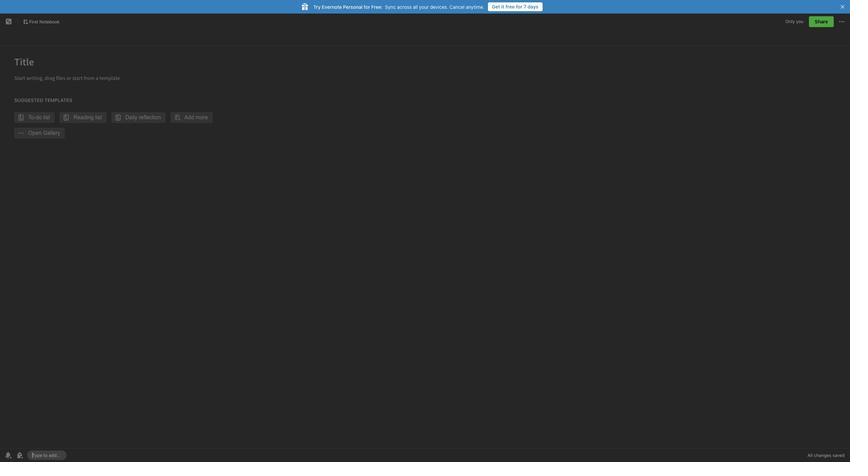 Task type: vqa. For each thing, say whether or not it's contained in the screenshot.
the changes
yes



Task type: locate. For each thing, give the bounding box(es) containing it.
get it free for 7 days button
[[488, 2, 542, 11]]

across
[[397, 4, 412, 10]]

get it free for 7 days
[[492, 4, 538, 10]]

for left 7
[[516, 4, 522, 10]]

try evernote personal for free: sync across all your devices. cancel anytime.
[[313, 4, 485, 10]]

try
[[313, 4, 321, 10]]

sync
[[385, 4, 396, 10]]

add tag image
[[16, 452, 24, 460]]

first
[[29, 19, 38, 24]]

7
[[524, 4, 526, 10]]

for inside button
[[516, 4, 522, 10]]

Add tag field
[[32, 453, 62, 459]]

saved
[[833, 453, 845, 459]]

0 horizontal spatial for
[[364, 4, 370, 10]]

for
[[516, 4, 522, 10], [364, 4, 370, 10]]

all
[[808, 453, 813, 459]]

you
[[796, 19, 804, 24]]

devices.
[[430, 4, 448, 10]]

only
[[786, 19, 795, 24]]

days
[[528, 4, 538, 10]]

add a reminder image
[[4, 452, 12, 460]]

collapse note image
[[5, 18, 13, 26]]

for for free:
[[364, 4, 370, 10]]

1 for from the left
[[516, 4, 522, 10]]

evernote
[[322, 4, 342, 10]]

share
[[815, 19, 828, 24]]

2 for from the left
[[364, 4, 370, 10]]

Note Editor text field
[[0, 46, 850, 449]]

notebook
[[39, 19, 60, 24]]

for left free:
[[364, 4, 370, 10]]

1 horizontal spatial for
[[516, 4, 522, 10]]

all
[[413, 4, 418, 10]]

first notebook
[[29, 19, 60, 24]]

changes
[[814, 453, 831, 459]]

personal
[[343, 4, 363, 10]]

cancel
[[450, 4, 465, 10]]



Task type: describe. For each thing, give the bounding box(es) containing it.
free:
[[371, 4, 383, 10]]

your
[[419, 4, 429, 10]]

More actions field
[[838, 16, 846, 27]]

get
[[492, 4, 500, 10]]

anytime.
[[466, 4, 485, 10]]

note window element
[[0, 14, 850, 463]]

free
[[506, 4, 515, 10]]

only you
[[786, 19, 804, 24]]

first notebook button
[[21, 17, 62, 26]]

it
[[501, 4, 504, 10]]

share button
[[809, 16, 834, 27]]

more actions image
[[838, 18, 846, 26]]

all changes saved
[[808, 453, 845, 459]]

for for 7
[[516, 4, 522, 10]]



